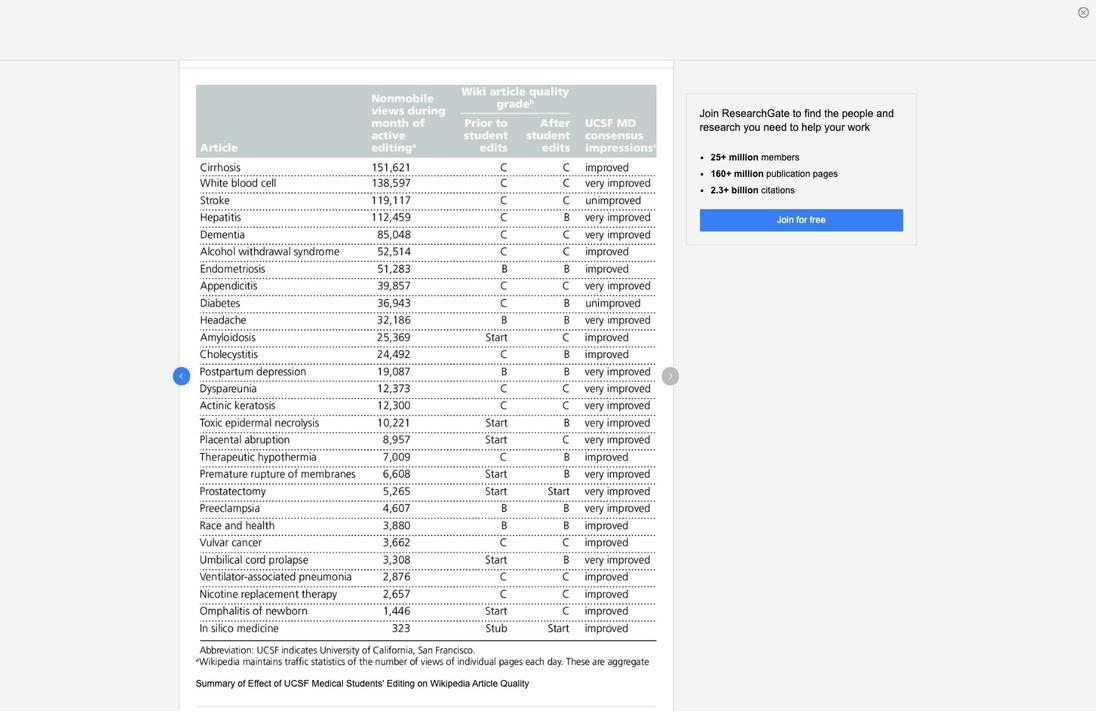 Task type: vqa. For each thing, say whether or not it's contained in the screenshot.
be
no



Task type: describe. For each thing, give the bounding box(es) containing it.
join for join researchgate to find the people and research you need to help your work
[[700, 108, 719, 119]]

the
[[824, 108, 839, 119]]

editing
[[387, 679, 415, 689]]

publication
[[766, 168, 810, 179]]

members
[[761, 152, 800, 162]]

1 vertical spatial to
[[790, 122, 799, 133]]

0 vertical spatial to
[[793, 108, 802, 119]]

160+
[[711, 168, 732, 179]]

work
[[848, 122, 870, 133]]

0 vertical spatial million
[[729, 152, 759, 162]]

people
[[842, 108, 874, 119]]

for
[[797, 215, 807, 225]]

1 vertical spatial million
[[734, 168, 764, 179]]

2.3+
[[711, 185, 729, 195]]

billion
[[732, 185, 759, 195]]

25+
[[711, 152, 726, 162]]

join researchgate to find the people and research you need to help your work
[[700, 108, 894, 133]]

1 of from the left
[[238, 679, 245, 689]]

join for free
[[777, 215, 826, 225]]

summary of effect of ucsf medical students' editing on wikipedia article quality
[[196, 679, 529, 689]]

research
[[700, 122, 741, 133]]

your
[[824, 122, 845, 133]]

join for free link
[[700, 209, 903, 232]]

join for join for free
[[777, 215, 794, 225]]



Task type: locate. For each thing, give the bounding box(es) containing it.
find
[[805, 108, 822, 119]]

wikipedia
[[430, 679, 470, 689]]

million up billion
[[734, 168, 764, 179]]

summary of effect of ucsf medical students' editing on wikipedia article quality image
[[196, 85, 656, 668]]

citations
[[761, 185, 795, 195]]

of
[[238, 679, 245, 689], [274, 679, 282, 689]]

1 horizontal spatial join
[[777, 215, 794, 225]]

2 of from the left
[[274, 679, 282, 689]]

effect
[[248, 679, 271, 689]]

of right the 'effect' on the left of the page
[[274, 679, 282, 689]]

0 vertical spatial join
[[700, 108, 719, 119]]

to left find
[[793, 108, 802, 119]]

and
[[877, 108, 894, 119]]

join left for
[[777, 215, 794, 225]]

free
[[810, 215, 826, 225]]

on
[[417, 679, 428, 689]]

researchgate
[[722, 108, 790, 119]]

need
[[764, 122, 787, 133]]

to left help
[[790, 122, 799, 133]]

25+ million members 160+ million publication pages 2.3+ billion citations
[[711, 152, 838, 195]]

students'
[[346, 679, 384, 689]]

join
[[700, 108, 719, 119], [777, 215, 794, 225]]

million
[[729, 152, 759, 162], [734, 168, 764, 179]]

help
[[802, 122, 822, 133]]

million right 25+
[[729, 152, 759, 162]]

of left the 'effect' on the left of the page
[[238, 679, 245, 689]]

join up research
[[700, 108, 719, 119]]

you
[[744, 122, 761, 133]]

ucsf
[[284, 679, 309, 689]]

join inside join researchgate to find the people and research you need to help your work
[[700, 108, 719, 119]]

1 vertical spatial join
[[777, 215, 794, 225]]

to
[[793, 108, 802, 119], [790, 122, 799, 133]]

summary
[[196, 679, 235, 689]]

0 horizontal spatial of
[[238, 679, 245, 689]]

pages
[[813, 168, 838, 179]]

1 horizontal spatial of
[[274, 679, 282, 689]]

article
[[472, 679, 498, 689]]

quality
[[500, 679, 529, 689]]

0 horizontal spatial join
[[700, 108, 719, 119]]

medical
[[312, 679, 344, 689]]



